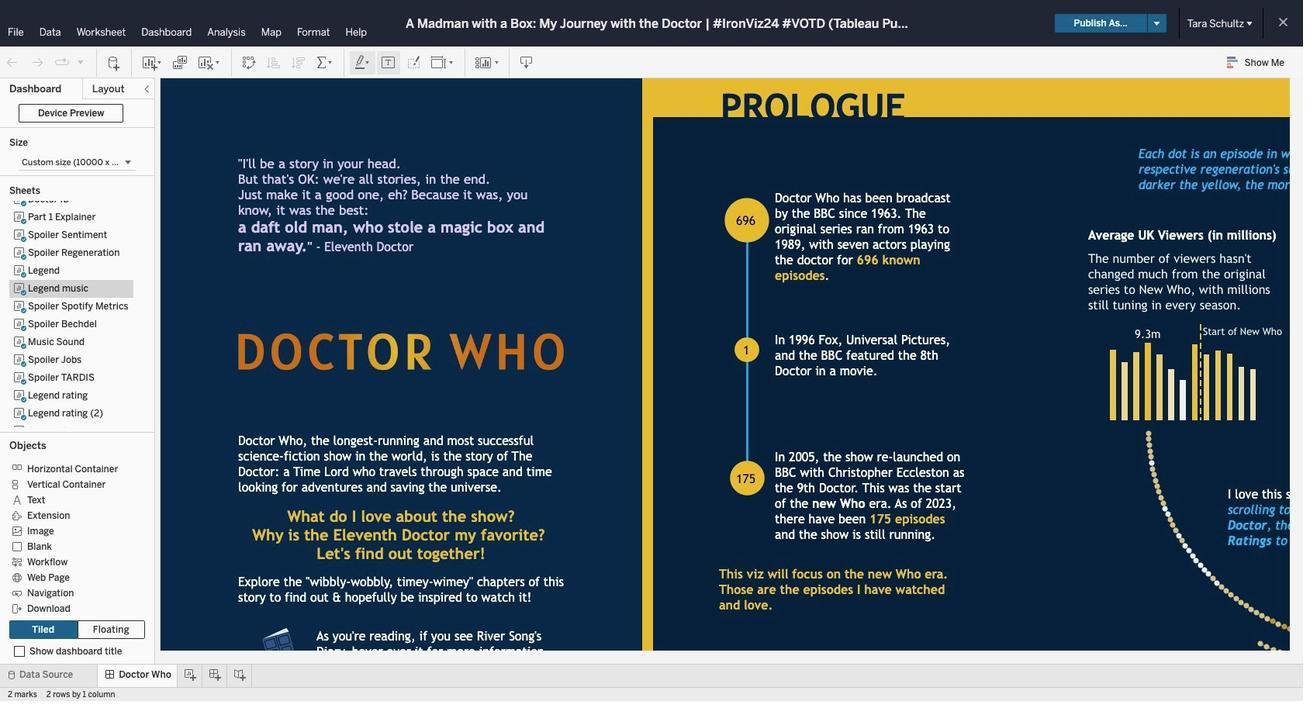 Task type: vqa. For each thing, say whether or not it's contained in the screenshot.
eighth option from the top
yes



Task type: describe. For each thing, give the bounding box(es) containing it.
6 option from the top
[[9, 538, 134, 554]]

8 option from the top
[[9, 569, 134, 585]]

collapse image
[[142, 85, 151, 94]]

totals image
[[316, 55, 334, 70]]

3 option from the top
[[9, 492, 134, 507]]

highlight image
[[354, 55, 372, 70]]

new data source image
[[106, 55, 122, 70]]

5 option from the top
[[9, 523, 134, 538]]

format workbook image
[[406, 55, 421, 70]]

replay animation image
[[54, 55, 70, 70]]

fit image
[[431, 55, 455, 70]]

hide mark labels image
[[381, 55, 396, 70]]

duplicate image
[[172, 55, 188, 70]]

download image
[[519, 55, 535, 70]]

sort descending image
[[291, 55, 306, 70]]

4 option from the top
[[9, 507, 134, 523]]



Task type: locate. For each thing, give the bounding box(es) containing it.
list box
[[9, 191, 145, 441]]

sort ascending image
[[266, 55, 282, 70]]

9 option from the top
[[9, 585, 134, 601]]

swap rows and columns image
[[241, 55, 257, 70]]

togglestate option group
[[9, 621, 145, 639]]

redo image
[[29, 55, 45, 70]]

10 option from the top
[[9, 601, 134, 616]]

clear sheet image
[[197, 55, 222, 70]]

7 option from the top
[[9, 554, 134, 569]]

new worksheet image
[[141, 55, 163, 70]]

option
[[9, 461, 134, 476], [9, 476, 134, 492], [9, 492, 134, 507], [9, 507, 134, 523], [9, 523, 134, 538], [9, 538, 134, 554], [9, 554, 134, 569], [9, 569, 134, 585], [9, 585, 134, 601], [9, 601, 134, 616]]

1 option from the top
[[9, 461, 134, 476]]

objects list box
[[9, 456, 145, 616]]

replay animation image
[[76, 57, 85, 66]]

2 option from the top
[[9, 476, 134, 492]]

undo image
[[5, 55, 20, 70]]

show/hide cards image
[[475, 55, 500, 70]]

all caps word doctor who in orange and yellow diamond gradient. image
[[238, 334, 564, 371]]



